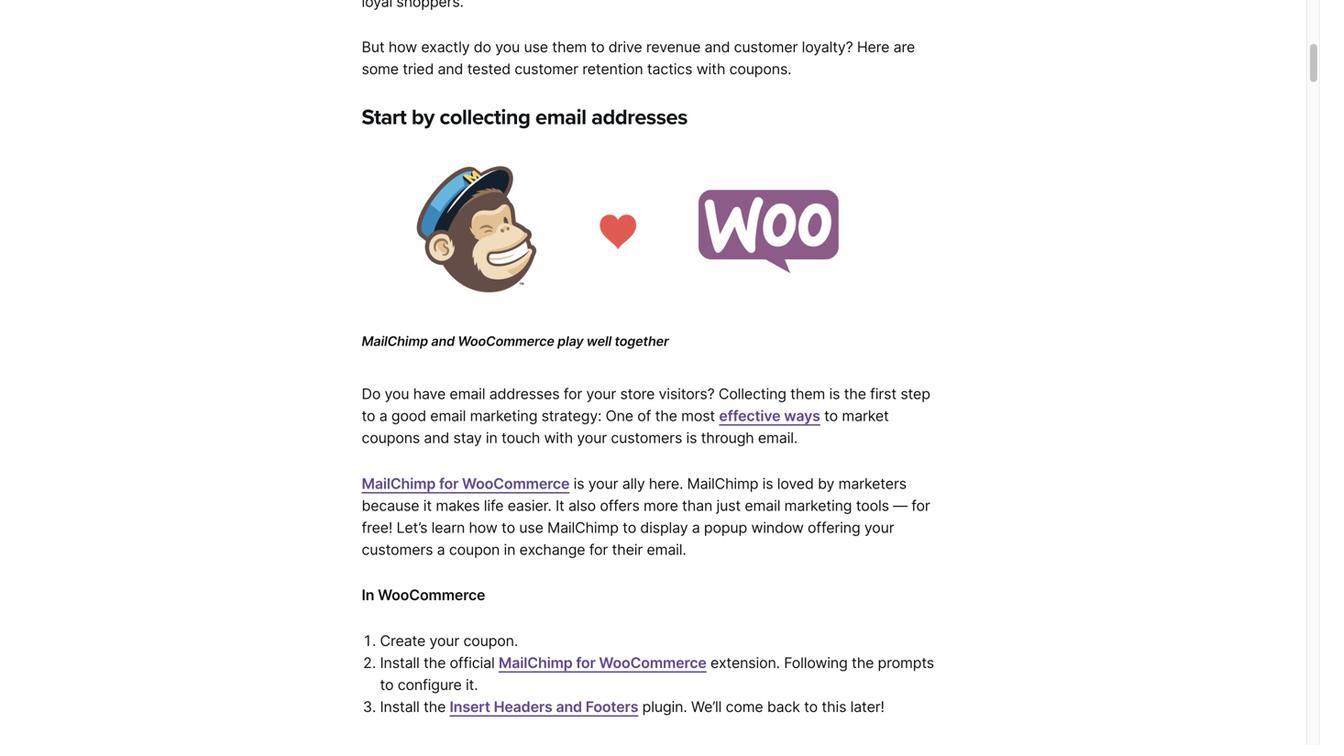 Task type: vqa. For each thing, say whether or not it's contained in the screenshot.
coupons.
yes



Task type: locate. For each thing, give the bounding box(es) containing it.
the
[[844, 385, 867, 403], [655, 407, 678, 425], [424, 654, 446, 672], [852, 654, 874, 672], [424, 698, 446, 716]]

0 vertical spatial addresses
[[592, 105, 688, 130]]

a down learn
[[437, 541, 445, 559]]

0 vertical spatial customers
[[611, 429, 682, 447]]

woocommerce up plugin.
[[599, 654, 707, 672]]

how inside the is your ally here. mailchimp is loved by marketers because it makes life easier. it also offers more than just email marketing tools — for free! let's learn how to use mailchimp to display a popup window offering your customers a coupon in exchange for their email.
[[469, 519, 498, 537]]

1 horizontal spatial a
[[437, 541, 445, 559]]

to
[[591, 38, 605, 56], [362, 407, 375, 425], [825, 407, 838, 425], [502, 519, 515, 537], [623, 519, 637, 537], [380, 676, 394, 694], [804, 698, 818, 716]]

together
[[615, 333, 669, 349]]

0 horizontal spatial a
[[379, 407, 388, 425]]

makes
[[436, 497, 480, 515]]

1 horizontal spatial them
[[791, 385, 826, 403]]

with
[[697, 60, 726, 78], [544, 429, 573, 447]]

your up offers
[[589, 475, 619, 493]]

tested
[[467, 60, 511, 78]]

0 horizontal spatial by
[[412, 105, 435, 130]]

use down easier.
[[519, 519, 544, 537]]

more
[[644, 497, 678, 515]]

email
[[536, 105, 587, 130], [450, 385, 486, 403], [430, 407, 466, 425], [745, 497, 781, 515]]

for
[[564, 385, 582, 403], [439, 475, 459, 493], [912, 497, 931, 515], [589, 541, 608, 559], [576, 654, 596, 672]]

install the insert headers and footers plugin. we'll come back to this later!
[[380, 698, 885, 716]]

1 horizontal spatial with
[[697, 60, 726, 78]]

email. inside the is your ally here. mailchimp is loved by marketers because it makes life easier. it also offers more than just email marketing tools — for free! let's learn how to use mailchimp to display a popup window offering your customers a coupon in exchange for their email.
[[647, 541, 687, 559]]

0 horizontal spatial with
[[544, 429, 573, 447]]

0 vertical spatial marketing
[[470, 407, 538, 425]]

a up coupons
[[379, 407, 388, 425]]

in right coupon
[[504, 541, 516, 559]]

woocommerce up easier.
[[462, 475, 570, 493]]

0 vertical spatial email.
[[758, 429, 798, 447]]

the up configure
[[424, 654, 446, 672]]

email. down "effective ways" link
[[758, 429, 798, 447]]

and
[[705, 38, 730, 56], [438, 60, 463, 78], [431, 333, 455, 349], [424, 429, 450, 447], [556, 698, 582, 716]]

them
[[552, 38, 587, 56], [791, 385, 826, 403]]

it
[[423, 497, 432, 515]]

1 vertical spatial use
[[519, 519, 544, 537]]

headers
[[494, 698, 553, 716]]

through
[[701, 429, 754, 447]]

install down create
[[380, 654, 420, 672]]

1 vertical spatial by
[[818, 475, 835, 493]]

customers inside the is your ally here. mailchimp is loved by marketers because it makes life easier. it also offers more than just email marketing tools — for free! let's learn how to use mailchimp to display a popup window offering your customers a coupon in exchange for their email.
[[362, 541, 433, 559]]

ally
[[623, 475, 645, 493]]

effective ways
[[719, 407, 821, 425]]

to right ways
[[825, 407, 838, 425]]

for up strategy:
[[564, 385, 582, 403]]

1 horizontal spatial in
[[504, 541, 516, 559]]

1 vertical spatial a
[[692, 519, 700, 537]]

0 vertical spatial in
[[486, 429, 498, 447]]

1 vertical spatial with
[[544, 429, 573, 447]]

1 vertical spatial install
[[380, 698, 420, 716]]

0 horizontal spatial email.
[[647, 541, 687, 559]]

later!
[[851, 698, 885, 716]]

1 vertical spatial you
[[385, 385, 409, 403]]

1 horizontal spatial customer
[[734, 38, 798, 56]]

is down the most
[[686, 429, 697, 447]]

your down strategy:
[[577, 429, 607, 447]]

customers inside to market coupons and stay in touch with your customers is through email.
[[611, 429, 682, 447]]

customer up the start by collecting email addresses
[[515, 60, 579, 78]]

1 vertical spatial them
[[791, 385, 826, 403]]

1 vertical spatial customer
[[515, 60, 579, 78]]

your up official
[[430, 632, 460, 650]]

1 vertical spatial how
[[469, 519, 498, 537]]

revenue
[[646, 38, 701, 56]]

you
[[495, 38, 520, 56], [385, 385, 409, 403]]

1 vertical spatial in
[[504, 541, 516, 559]]

0 horizontal spatial customer
[[515, 60, 579, 78]]

install for install the
[[380, 698, 420, 716]]

to left configure
[[380, 676, 394, 694]]

following
[[784, 654, 848, 672]]

to down do
[[362, 407, 375, 425]]

1 horizontal spatial customers
[[611, 429, 682, 447]]

1 horizontal spatial you
[[495, 38, 520, 56]]

with down strategy:
[[544, 429, 573, 447]]

stay
[[454, 429, 482, 447]]

coupon.
[[464, 632, 518, 650]]

well
[[587, 333, 612, 349]]

with right tactics
[[697, 60, 726, 78]]

0 vertical spatial them
[[552, 38, 587, 56]]

addresses inside do you have email addresses for your store visitors? collecting them is the first step to a good email marketing strategy: one of the most
[[489, 385, 560, 403]]

0 vertical spatial with
[[697, 60, 726, 78]]

a inside do you have email addresses for your store visitors? collecting them is the first step to a good email marketing strategy: one of the most
[[379, 407, 388, 425]]

1 horizontal spatial how
[[469, 519, 498, 537]]

woocommerce left play
[[458, 333, 555, 349]]

1 vertical spatial marketing
[[785, 497, 852, 515]]

collecting
[[719, 385, 787, 403]]

customers down of
[[611, 429, 682, 447]]

marketing up offering
[[785, 497, 852, 515]]

0 vertical spatial install
[[380, 654, 420, 672]]

by right loved
[[818, 475, 835, 493]]

exchange
[[520, 541, 586, 559]]

how
[[389, 38, 417, 56], [469, 519, 498, 537]]

them up ways
[[791, 385, 826, 403]]

1 vertical spatial addresses
[[489, 385, 560, 403]]

life
[[484, 497, 504, 515]]

how up coupon
[[469, 519, 498, 537]]

how up tried
[[389, 38, 417, 56]]

to down life
[[502, 519, 515, 537]]

than
[[682, 497, 713, 515]]

in right stay
[[486, 429, 498, 447]]

email. down display on the bottom of page
[[647, 541, 687, 559]]

you inside do you have email addresses for your store visitors? collecting them is the first step to a good email marketing strategy: one of the most
[[385, 385, 409, 403]]

by right "start"
[[412, 105, 435, 130]]

footers
[[586, 698, 639, 716]]

use inside but how exactly do you use them to drive revenue and customer loyalty? here are some tried and tested customer retention tactics with coupons.
[[524, 38, 548, 56]]

mailchimp up do
[[362, 333, 428, 349]]

by inside the is your ally here. mailchimp is loved by marketers because it makes life easier. it also offers more than just email marketing tools — for free! let's learn how to use mailchimp to display a popup window offering your customers a coupon in exchange for their email.
[[818, 475, 835, 493]]

tools
[[856, 497, 889, 515]]

them up retention at the top
[[552, 38, 587, 56]]

mailchimp up just at the right bottom of page
[[687, 475, 759, 493]]

collecting
[[440, 105, 530, 130]]

addresses for have
[[489, 385, 560, 403]]

to up retention at the top
[[591, 38, 605, 56]]

create
[[380, 632, 426, 650]]

insert headers and footers link
[[450, 698, 639, 716]]

0 horizontal spatial in
[[486, 429, 498, 447]]

0 vertical spatial you
[[495, 38, 520, 56]]

mailchimp for woocommerce link up makes
[[362, 475, 570, 493]]

loyalty?
[[802, 38, 853, 56]]

you up good
[[385, 385, 409, 403]]

1 horizontal spatial marketing
[[785, 497, 852, 515]]

0 vertical spatial use
[[524, 38, 548, 56]]

mailchimp up insert headers and footers link
[[499, 654, 573, 672]]

0 horizontal spatial marketing
[[470, 407, 538, 425]]

0 horizontal spatial customers
[[362, 541, 433, 559]]

a down than
[[692, 519, 700, 537]]

email up window
[[745, 497, 781, 515]]

market
[[842, 407, 889, 425]]

is inside to market coupons and stay in touch with your customers is through email.
[[686, 429, 697, 447]]

the up "market"
[[844, 385, 867, 403]]

addresses down retention at the top
[[592, 105, 688, 130]]

mailchimp for woocommerce link
[[362, 475, 570, 493], [499, 654, 707, 672]]

0 vertical spatial how
[[389, 38, 417, 56]]

0 vertical spatial a
[[379, 407, 388, 425]]

0 horizontal spatial them
[[552, 38, 587, 56]]

is left loved
[[763, 475, 774, 493]]

it.
[[466, 676, 478, 694]]

email down have
[[430, 407, 466, 425]]

display
[[641, 519, 688, 537]]

a
[[379, 407, 388, 425], [692, 519, 700, 537], [437, 541, 445, 559]]

0 horizontal spatial how
[[389, 38, 417, 56]]

the left prompts
[[852, 654, 874, 672]]

also
[[569, 497, 596, 515]]

mailchimp and woocommerce play well together
[[362, 333, 669, 349]]

0 vertical spatial by
[[412, 105, 435, 130]]

your up one
[[586, 385, 616, 403]]

use
[[524, 38, 548, 56], [519, 519, 544, 537]]

0 horizontal spatial you
[[385, 385, 409, 403]]

mailchimp for woocommerce link up the footers
[[499, 654, 707, 672]]

addresses up touch
[[489, 385, 560, 403]]

strategy:
[[542, 407, 602, 425]]

coupons
[[362, 429, 420, 447]]

mailchimp
[[362, 333, 428, 349], [362, 475, 436, 493], [687, 475, 759, 493], [548, 519, 619, 537], [499, 654, 573, 672]]

your
[[586, 385, 616, 403], [577, 429, 607, 447], [589, 475, 619, 493], [865, 519, 895, 537], [430, 632, 460, 650]]

and up have
[[431, 333, 455, 349]]

2 install from the top
[[380, 698, 420, 716]]

customers down let's
[[362, 541, 433, 559]]

1 vertical spatial email.
[[647, 541, 687, 559]]

their
[[612, 541, 643, 559]]

for up makes
[[439, 475, 459, 493]]

0 vertical spatial mailchimp for woocommerce link
[[362, 475, 570, 493]]

popup
[[704, 519, 748, 537]]

customer up coupons.
[[734, 38, 798, 56]]

for inside do you have email addresses for your store visitors? collecting them is the first step to a good email marketing strategy: one of the most
[[564, 385, 582, 403]]

to inside extension. following the prompts to configure it.
[[380, 676, 394, 694]]

install down configure
[[380, 698, 420, 716]]

in inside to market coupons and stay in touch with your customers is through email.
[[486, 429, 498, 447]]

1 install from the top
[[380, 654, 420, 672]]

in
[[486, 429, 498, 447], [504, 541, 516, 559]]

marketing up touch
[[470, 407, 538, 425]]

mailchimp up because
[[362, 475, 436, 493]]

1 vertical spatial customers
[[362, 541, 433, 559]]

use right do
[[524, 38, 548, 56]]

1 horizontal spatial addresses
[[592, 105, 688, 130]]

woocommerce up create your coupon.
[[378, 587, 485, 605]]

and left stay
[[424, 429, 450, 447]]

addresses
[[592, 105, 688, 130], [489, 385, 560, 403]]

because
[[362, 497, 420, 515]]

do
[[362, 385, 381, 403]]

1 horizontal spatial email.
[[758, 429, 798, 447]]

email. inside to market coupons and stay in touch with your customers is through email.
[[758, 429, 798, 447]]

0 vertical spatial customer
[[734, 38, 798, 56]]

1 horizontal spatial by
[[818, 475, 835, 493]]

first
[[870, 385, 897, 403]]

it
[[556, 497, 565, 515]]

is left first
[[829, 385, 840, 403]]

you right do
[[495, 38, 520, 56]]

0 horizontal spatial addresses
[[489, 385, 560, 403]]

is your ally here. mailchimp is loved by marketers because it makes life easier. it also offers more than just email marketing tools — for free! let's learn how to use mailchimp to display a popup window offering your customers a coupon in exchange for their email.
[[362, 475, 931, 559]]

install
[[380, 654, 420, 672], [380, 698, 420, 716]]

and down exactly
[[438, 60, 463, 78]]

to market coupons and stay in touch with your customers is through email.
[[362, 407, 889, 447]]



Task type: describe. For each thing, give the bounding box(es) containing it.
but
[[362, 38, 385, 56]]

coupons.
[[730, 60, 792, 78]]

do
[[474, 38, 492, 56]]

mailchimp down also
[[548, 519, 619, 537]]

loved
[[778, 475, 814, 493]]

we'll
[[691, 698, 722, 716]]

store
[[620, 385, 655, 403]]

back
[[768, 698, 800, 716]]

official
[[450, 654, 495, 672]]

easier.
[[508, 497, 552, 515]]

them inside but how exactly do you use them to drive revenue and customer loyalty? here are some tried and tested customer retention tactics with coupons.
[[552, 38, 587, 56]]

for left their
[[589, 541, 608, 559]]

effective
[[719, 407, 781, 425]]

is up also
[[574, 475, 585, 493]]

retention
[[583, 60, 643, 78]]

you inside but how exactly do you use them to drive revenue and customer loyalty? here are some tried and tested customer retention tactics with coupons.
[[495, 38, 520, 56]]

email inside the is your ally here. mailchimp is loved by marketers because it makes life easier. it also offers more than just email marketing tools — for free! let's learn how to use mailchimp to display a popup window offering your customers a coupon in exchange for their email.
[[745, 497, 781, 515]]

start
[[362, 105, 407, 130]]

for up the footers
[[576, 654, 596, 672]]

—
[[893, 497, 908, 515]]

ways
[[784, 407, 821, 425]]

your inside to market coupons and stay in touch with your customers is through email.
[[577, 429, 607, 447]]

and inside to market coupons and stay in touch with your customers is through email.
[[424, 429, 450, 447]]

here
[[857, 38, 890, 56]]

just
[[717, 497, 741, 515]]

play
[[558, 333, 584, 349]]

of
[[638, 407, 651, 425]]

most
[[682, 407, 715, 425]]

create your coupon.
[[380, 632, 518, 650]]

let's
[[397, 519, 428, 537]]

collect email addresses using mailchimp for woocommerce image
[[362, 145, 894, 314]]

effective ways link
[[719, 407, 821, 425]]

insert
[[450, 698, 490, 716]]

one
[[606, 407, 634, 425]]

have
[[413, 385, 446, 403]]

marketing inside the is your ally here. mailchimp is loved by marketers because it makes life easier. it also offers more than just email marketing tools — for free! let's learn how to use mailchimp to display a popup window offering your customers a coupon in exchange for their email.
[[785, 497, 852, 515]]

email right have
[[450, 385, 486, 403]]

come
[[726, 698, 764, 716]]

to inside but how exactly do you use them to drive revenue and customer loyalty? here are some tried and tested customer retention tactics with coupons.
[[591, 38, 605, 56]]

install the official mailchimp for woocommerce
[[380, 654, 707, 672]]

window
[[752, 519, 804, 537]]

some
[[362, 60, 399, 78]]

to left this in the bottom right of the page
[[804, 698, 818, 716]]

marketers
[[839, 475, 907, 493]]

the inside extension. following the prompts to configure it.
[[852, 654, 874, 672]]

tactics
[[647, 60, 693, 78]]

exactly
[[421, 38, 470, 56]]

coupon
[[449, 541, 500, 559]]

how inside but how exactly do you use them to drive revenue and customer loyalty? here are some tried and tested customer retention tactics with coupons.
[[389, 38, 417, 56]]

extension.
[[711, 654, 780, 672]]

this
[[822, 698, 847, 716]]

to inside to market coupons and stay in touch with your customers is through email.
[[825, 407, 838, 425]]

your down tools at the right bottom of the page
[[865, 519, 895, 537]]

good
[[392, 407, 426, 425]]

the right of
[[655, 407, 678, 425]]

with inside to market coupons and stay in touch with your customers is through email.
[[544, 429, 573, 447]]

email down retention at the top
[[536, 105, 587, 130]]

with inside but how exactly do you use them to drive revenue and customer loyalty? here are some tried and tested customer retention tactics with coupons.
[[697, 60, 726, 78]]

step
[[901, 385, 931, 403]]

start by collecting email addresses
[[362, 105, 688, 130]]

to up their
[[623, 519, 637, 537]]

in inside the is your ally here. mailchimp is loved by marketers because it makes life easier. it also offers more than just email marketing tools — for free! let's learn how to use mailchimp to display a popup window offering your customers a coupon in exchange for their email.
[[504, 541, 516, 559]]

offers
[[600, 497, 640, 515]]

2 horizontal spatial a
[[692, 519, 700, 537]]

your inside do you have email addresses for your store visitors? collecting them is the first step to a good email marketing strategy: one of the most
[[586, 385, 616, 403]]

in woocommerce
[[362, 587, 485, 605]]

install for install the official
[[380, 654, 420, 672]]

plugin.
[[643, 698, 687, 716]]

are
[[894, 38, 915, 56]]

here.
[[649, 475, 683, 493]]

use inside the is your ally here. mailchimp is loved by marketers because it makes life easier. it also offers more than just email marketing tools — for free! let's learn how to use mailchimp to display a popup window offering your customers a coupon in exchange for their email.
[[519, 519, 544, 537]]

is inside do you have email addresses for your store visitors? collecting them is the first step to a good email marketing strategy: one of the most
[[829, 385, 840, 403]]

them inside do you have email addresses for your store visitors? collecting them is the first step to a good email marketing strategy: one of the most
[[791, 385, 826, 403]]

offering
[[808, 519, 861, 537]]

configure
[[398, 676, 462, 694]]

addresses for collecting
[[592, 105, 688, 130]]

free!
[[362, 519, 393, 537]]

tried
[[403, 60, 434, 78]]

visitors?
[[659, 385, 715, 403]]

do you have email addresses for your store visitors? collecting them is the first step to a good email marketing strategy: one of the most
[[362, 385, 931, 425]]

touch
[[502, 429, 540, 447]]

2 vertical spatial a
[[437, 541, 445, 559]]

drive
[[609, 38, 642, 56]]

to inside do you have email addresses for your store visitors? collecting them is the first step to a good email marketing strategy: one of the most
[[362, 407, 375, 425]]

extension. following the prompts to configure it.
[[380, 654, 935, 694]]

and right revenue
[[705, 38, 730, 56]]

the down configure
[[424, 698, 446, 716]]

learn
[[432, 519, 465, 537]]

but how exactly do you use them to drive revenue and customer loyalty? here are some tried and tested customer retention tactics with coupons.
[[362, 38, 915, 78]]

1 vertical spatial mailchimp for woocommerce link
[[499, 654, 707, 672]]

mailchimp for woocommerce
[[362, 475, 570, 493]]

marketing inside do you have email addresses for your store visitors? collecting them is the first step to a good email marketing strategy: one of the most
[[470, 407, 538, 425]]

prompts
[[878, 654, 935, 672]]

in
[[362, 587, 374, 605]]

for right —
[[912, 497, 931, 515]]

and left the footers
[[556, 698, 582, 716]]



